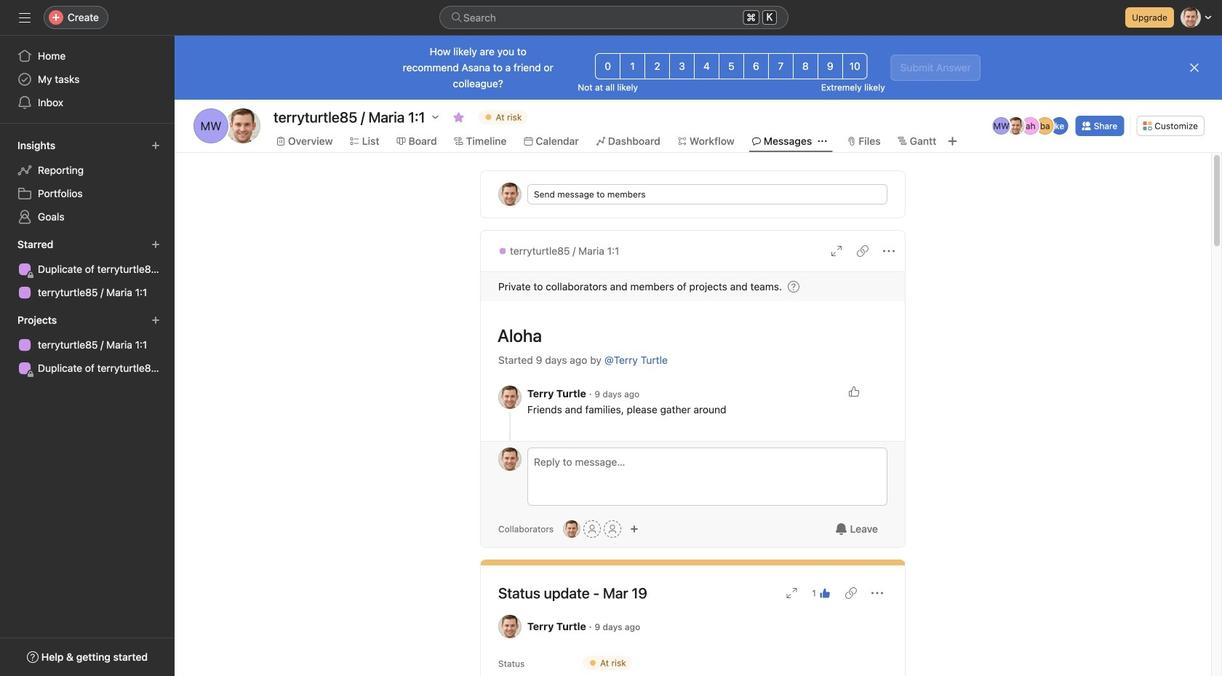 Task type: locate. For each thing, give the bounding box(es) containing it.
0 vertical spatial more actions image
[[884, 245, 895, 257]]

open user profile image
[[499, 386, 522, 409], [499, 448, 522, 471]]

more actions image right copy link icon
[[872, 587, 884, 599]]

0 vertical spatial open user profile image
[[499, 386, 522, 409]]

add items to starred image
[[151, 240, 160, 249]]

None radio
[[596, 53, 621, 79], [620, 53, 646, 79], [719, 53, 745, 79], [769, 53, 794, 79], [843, 53, 868, 79], [596, 53, 621, 79], [620, 53, 646, 79], [719, 53, 745, 79], [769, 53, 794, 79], [843, 53, 868, 79]]

0 likes. click to like this message comment image
[[849, 386, 860, 397]]

add or remove collaborators image
[[630, 525, 639, 533]]

insights element
[[0, 132, 175, 231]]

more actions image right copy link image
[[884, 245, 895, 257]]

add tab image
[[947, 135, 959, 147]]

option group
[[596, 53, 868, 79]]

hide sidebar image
[[19, 12, 31, 23]]

projects element
[[0, 307, 175, 383]]

None field
[[440, 6, 789, 29]]

more actions image
[[884, 245, 895, 257], [872, 587, 884, 599]]

tab actions image
[[818, 137, 827, 146]]

copy link image
[[857, 245, 869, 257]]

dismiss image
[[1189, 62, 1201, 74]]

None radio
[[645, 53, 670, 79], [670, 53, 695, 79], [694, 53, 720, 79], [744, 53, 769, 79], [793, 53, 819, 79], [818, 53, 843, 79], [645, 53, 670, 79], [670, 53, 695, 79], [694, 53, 720, 79], [744, 53, 769, 79], [793, 53, 819, 79], [818, 53, 843, 79]]

global element
[[0, 36, 175, 123]]

full screen image
[[786, 587, 798, 599]]

remove from starred image
[[453, 111, 465, 123]]

1 vertical spatial open user profile image
[[499, 448, 522, 471]]

copy link image
[[846, 587, 857, 599]]



Task type: describe. For each thing, give the bounding box(es) containing it.
1 like. you liked this task image
[[820, 587, 831, 599]]

Conversation Name text field
[[488, 319, 888, 352]]

1 vertical spatial more actions image
[[872, 587, 884, 599]]

1 open user profile image from the top
[[499, 386, 522, 409]]

full screen image
[[831, 245, 843, 257]]

Search tasks, projects, and more text field
[[440, 6, 789, 29]]

add or remove collaborators image
[[563, 520, 581, 538]]

2 open user profile image from the top
[[499, 448, 522, 471]]

new insights image
[[151, 141, 160, 150]]

starred element
[[0, 231, 175, 307]]



Task type: vqa. For each thing, say whether or not it's contained in the screenshot.
My tasks link
no



